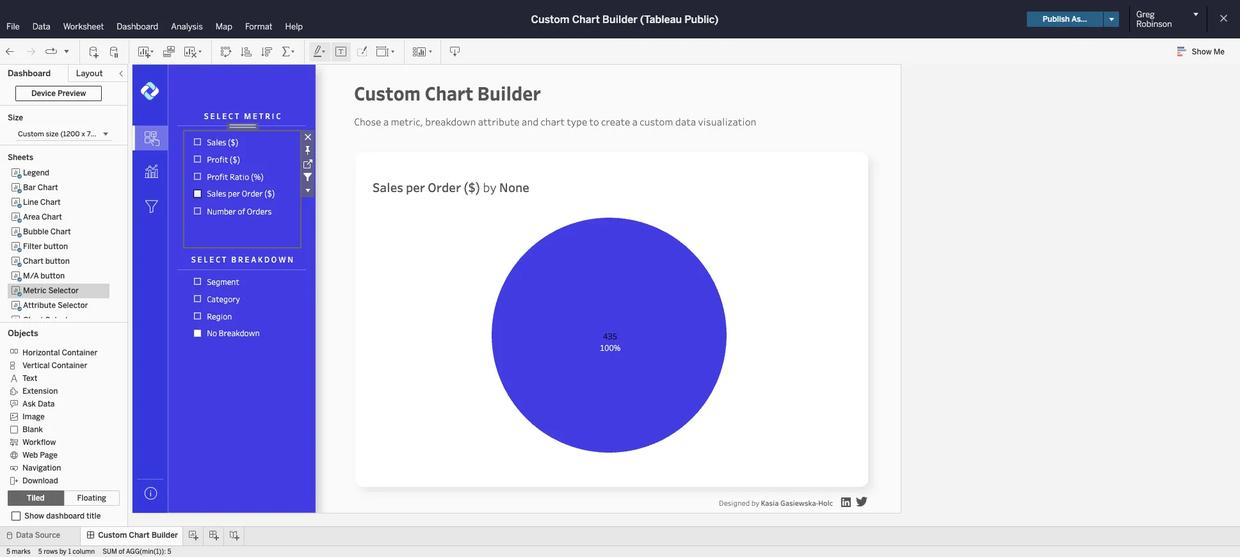 Task type: vqa. For each thing, say whether or not it's contained in the screenshot.
#WomensHistoryMonth
no



Task type: describe. For each thing, give the bounding box(es) containing it.
redo image
[[24, 45, 37, 58]]

sheets
[[8, 153, 33, 162]]

device
[[31, 89, 56, 98]]

a
[[251, 254, 256, 264]]

create
[[601, 115, 631, 128]]

undo image
[[4, 45, 17, 58]]

(1200
[[60, 130, 80, 138]]

sorted descending by min(1) within field list image
[[261, 45, 274, 58]]

fix height image
[[301, 143, 315, 157]]

legend
[[23, 168, 49, 177]]

horizontal container option
[[8, 346, 110, 359]]

1 horizontal spatial dashboard
[[117, 22, 158, 31]]

as...
[[1072, 15, 1088, 24]]

size
[[8, 113, 23, 122]]

holc
[[819, 498, 833, 508]]

1 a from the left
[[383, 115, 389, 128]]

layout
[[76, 69, 103, 78]]

ask data
[[22, 400, 55, 409]]

n
[[288, 254, 293, 264]]

tiled
[[27, 494, 45, 503]]

b
[[231, 254, 237, 264]]

($)
[[464, 179, 480, 195]]

bubble
[[23, 227, 49, 236]]

remove from dashboard image
[[301, 130, 315, 143]]

type
[[567, 115, 588, 128]]

0 horizontal spatial replay animation image
[[45, 45, 58, 58]]

metric,
[[391, 115, 423, 128]]

5 rows by 1 column
[[38, 548, 95, 556]]

bar chart
[[23, 183, 58, 192]]

sum of agg(min(1)): 5
[[103, 548, 171, 556]]

700)
[[87, 130, 103, 138]]

c for s e l e c t   m e t r i c
[[229, 111, 233, 121]]

button for m/a button
[[41, 272, 65, 281]]

sales
[[373, 179, 403, 195]]

t for r
[[222, 254, 226, 264]]

extension
[[22, 387, 58, 396]]

2 a from the left
[[633, 115, 638, 128]]

s for s e l e c t   m e t r i c
[[204, 111, 209, 121]]

marks
[[12, 548, 31, 556]]

togglestate option group
[[8, 491, 120, 506]]

download
[[22, 476, 58, 485]]

show for show dashboard title
[[24, 512, 44, 521]]

swap rows and columns image
[[220, 45, 233, 58]]

go to sheet image
[[301, 157, 315, 170]]

3 5 from the left
[[167, 548, 171, 556]]

custom chart builder (tableau public)
[[531, 13, 719, 25]]

i
[[272, 111, 275, 121]]

show dashboard title
[[24, 512, 101, 521]]

2 horizontal spatial t
[[259, 111, 264, 121]]

selector for metric selector
[[48, 286, 79, 295]]

web page
[[22, 451, 58, 460]]

horizontal container
[[22, 348, 98, 357]]

robinson
[[1137, 19, 1173, 29]]

s for s e l e c t   b r e a k d o w n
[[191, 254, 196, 264]]

metric selector
[[23, 286, 79, 295]]

page
[[40, 451, 58, 460]]

floating
[[77, 494, 106, 503]]

vertical container option
[[8, 359, 110, 372]]

text
[[22, 374, 37, 383]]

ask data option
[[8, 397, 110, 410]]

bar
[[23, 183, 36, 192]]

1 vertical spatial r
[[238, 254, 243, 264]]

(tableau
[[640, 13, 682, 25]]

sum
[[103, 548, 117, 556]]

designed by kasia gasiewska-holc
[[719, 498, 833, 508]]

vertical
[[22, 361, 50, 370]]

1 vertical spatial custom chart builder
[[98, 531, 178, 540]]

new data source image
[[88, 45, 101, 58]]

1
[[68, 548, 71, 556]]

selector for attribute selector
[[58, 301, 88, 310]]

column
[[73, 548, 95, 556]]

extension option
[[8, 384, 110, 397]]

c for s e l e c t   b r e a k d o w n
[[216, 254, 220, 264]]

1 vertical spatial by
[[752, 498, 760, 508]]

attribute
[[478, 115, 520, 128]]

1 horizontal spatial replay animation image
[[63, 47, 70, 55]]

blank
[[22, 425, 43, 434]]

s e l e c t   m e t r i c
[[204, 111, 281, 121]]

container for horizontal container
[[62, 348, 98, 357]]

bubble chart
[[23, 227, 71, 236]]

data for data source
[[16, 531, 33, 540]]

5 marks
[[6, 548, 31, 556]]

objects
[[8, 329, 38, 338]]

custom chart builder inside "application"
[[354, 80, 541, 106]]

greg
[[1137, 10, 1155, 19]]

device preview
[[31, 89, 86, 98]]

hide mark labels image
[[335, 45, 348, 58]]

rows
[[44, 548, 58, 556]]

list box containing legend
[[8, 166, 120, 328]]

x
[[82, 130, 85, 138]]

custom
[[640, 115, 674, 128]]

text option
[[8, 372, 110, 384]]

line
[[23, 198, 38, 207]]

navigation
[[22, 464, 61, 473]]

metric
[[23, 286, 46, 295]]

w
[[279, 254, 286, 264]]

gasiewska-
[[781, 498, 819, 508]]

attribute selector
[[23, 301, 88, 310]]

container for vertical container
[[52, 361, 87, 370]]

ask
[[22, 400, 36, 409]]

designed
[[719, 498, 750, 508]]

order
[[428, 179, 461, 195]]

agg(min(1)):
[[126, 548, 166, 556]]

custom size (1200 x 700)
[[18, 130, 103, 138]]

data inside 'option'
[[38, 400, 55, 409]]

publish as...
[[1043, 15, 1088, 24]]

image option
[[8, 410, 110, 423]]

0 horizontal spatial by
[[59, 548, 67, 556]]

vertical container
[[22, 361, 87, 370]]

source
[[35, 531, 60, 540]]



Task type: locate. For each thing, give the bounding box(es) containing it.
0 horizontal spatial a
[[383, 115, 389, 128]]

0 vertical spatial r
[[265, 111, 270, 121]]

of
[[119, 548, 125, 556]]

0 vertical spatial s
[[204, 111, 209, 121]]

selector
[[48, 286, 79, 295], [58, 301, 88, 310], [45, 316, 76, 325]]

sorted ascending by min(1) within field list image
[[240, 45, 253, 58]]

by
[[483, 179, 497, 195], [752, 498, 760, 508], [59, 548, 67, 556]]

device preview button
[[15, 86, 102, 101]]

c
[[229, 111, 233, 121], [276, 111, 281, 121], [216, 254, 220, 264]]

data up the redo image
[[32, 22, 50, 31]]

1 horizontal spatial 5
[[38, 548, 42, 556]]

0 horizontal spatial r
[[238, 254, 243, 264]]

1 horizontal spatial by
[[483, 179, 497, 195]]

analysis
[[171, 22, 203, 31]]

show inside the show me button
[[1192, 47, 1212, 56]]

l left b
[[204, 254, 208, 264]]

chart inside "application"
[[425, 80, 474, 106]]

format workbook image
[[356, 45, 368, 58]]

2 vertical spatial by
[[59, 548, 67, 556]]

2 horizontal spatial 5
[[167, 548, 171, 556]]

2 5 from the left
[[38, 548, 42, 556]]

container inside option
[[62, 348, 98, 357]]

web
[[22, 451, 38, 460]]

5 for 5 marks
[[6, 548, 10, 556]]

l
[[217, 111, 221, 121], [204, 254, 208, 264]]

selector for chart selector
[[45, 316, 76, 325]]

greg robinson
[[1137, 10, 1173, 29]]

duplicate image
[[163, 45, 176, 58]]

web page option
[[8, 448, 110, 461]]

line chart
[[23, 198, 61, 207]]

1 horizontal spatial a
[[633, 115, 638, 128]]

help
[[285, 22, 303, 31]]

s e l e c t   b r e a k d o w n
[[191, 254, 293, 264]]

0 vertical spatial show
[[1192, 47, 1212, 56]]

pause auto updates image
[[108, 45, 121, 58]]

o
[[271, 254, 277, 264]]

builder up attribute
[[478, 80, 541, 106]]

sales per order ($) by none
[[373, 179, 530, 195]]

s
[[204, 111, 209, 121], [191, 254, 196, 264]]

horizontal
[[22, 348, 60, 357]]

0 horizontal spatial custom chart builder
[[98, 531, 178, 540]]

c left b
[[216, 254, 220, 264]]

2 horizontal spatial c
[[276, 111, 281, 121]]

0 vertical spatial selector
[[48, 286, 79, 295]]

0 horizontal spatial dashboard
[[8, 69, 51, 78]]

custom chart builder
[[354, 80, 541, 106], [98, 531, 178, 540]]

5 left marks
[[6, 548, 10, 556]]

worksheet
[[63, 22, 104, 31]]

builder left "(tableau"
[[603, 13, 638, 25]]

r right b
[[238, 254, 243, 264]]

download option
[[8, 474, 110, 487]]

s left m
[[204, 111, 209, 121]]

1 vertical spatial button
[[45, 257, 70, 266]]

selector down attribute selector
[[45, 316, 76, 325]]

totals image
[[281, 45, 297, 58]]

chart
[[541, 115, 565, 128]]

k
[[258, 254, 263, 264]]

objects list box
[[8, 342, 120, 487]]

map
[[216, 22, 232, 31]]

c left m
[[229, 111, 233, 121]]

download image
[[449, 45, 462, 58]]

new worksheet image
[[137, 45, 155, 58]]

1 horizontal spatial show
[[1192, 47, 1212, 56]]

t left b
[[222, 254, 226, 264]]

a right chose
[[383, 115, 389, 128]]

builder
[[603, 13, 638, 25], [478, 80, 541, 106], [152, 531, 178, 540]]

marks. press enter to open the view data window.. use arrow keys to navigate data visualization elements. image
[[143, 486, 159, 502]]

t left m
[[235, 111, 239, 121]]

replay animation image
[[45, 45, 58, 58], [63, 47, 70, 55]]

d
[[264, 254, 270, 264]]

5
[[6, 548, 10, 556], [38, 548, 42, 556], [167, 548, 171, 556]]

me
[[1214, 47, 1225, 56]]

navigation option
[[8, 461, 110, 474]]

chose
[[354, 115, 381, 128]]

image
[[22, 412, 45, 421]]

blank option
[[8, 423, 110, 436]]

clear sheet image
[[183, 45, 204, 58]]

marks. press enter to open the view data window.. use arrow keys to navigate data visualization elements. image
[[133, 120, 168, 156], [186, 133, 299, 220], [133, 154, 168, 190], [133, 188, 168, 224], [370, 204, 849, 216], [370, 218, 849, 453], [186, 273, 299, 342]]

2 vertical spatial data
[[16, 531, 33, 540]]

custom chart builder up breakdown
[[354, 80, 541, 106]]

1 horizontal spatial custom chart builder
[[354, 80, 541, 106]]

format
[[245, 22, 273, 31]]

t
[[235, 111, 239, 121], [259, 111, 264, 121], [222, 254, 226, 264]]

1 horizontal spatial r
[[265, 111, 270, 121]]

data
[[676, 115, 696, 128]]

data
[[32, 22, 50, 31], [38, 400, 55, 409], [16, 531, 33, 540]]

per
[[406, 179, 425, 195]]

dashboard
[[117, 22, 158, 31], [8, 69, 51, 78]]

0 horizontal spatial 5
[[6, 548, 10, 556]]

more options image
[[301, 184, 315, 197]]

custom inside "application"
[[354, 80, 421, 106]]

publish as... button
[[1027, 12, 1104, 27]]

button up metric selector
[[41, 272, 65, 281]]

5 left rows
[[38, 548, 42, 556]]

custom chart builder application
[[128, 57, 1239, 530]]

fit image
[[376, 45, 397, 58]]

0 horizontal spatial t
[[222, 254, 226, 264]]

container inside option
[[52, 361, 87, 370]]

t for e
[[235, 111, 239, 121]]

1 horizontal spatial c
[[229, 111, 233, 121]]

s left b
[[191, 254, 196, 264]]

0 vertical spatial l
[[217, 111, 221, 121]]

data down extension
[[38, 400, 55, 409]]

workflow option
[[8, 436, 110, 448]]

r left i
[[265, 111, 270, 121]]

data source
[[16, 531, 60, 540]]

show/hide cards image
[[413, 45, 433, 58]]

1 horizontal spatial l
[[217, 111, 221, 121]]

filter button
[[23, 242, 68, 251]]

container
[[62, 348, 98, 357], [52, 361, 87, 370]]

custom chart builder up sum of agg(min(1)): 5
[[98, 531, 178, 540]]

file
[[6, 22, 20, 31]]

1 horizontal spatial builder
[[478, 80, 541, 106]]

2 vertical spatial builder
[[152, 531, 178, 540]]

show
[[1192, 47, 1212, 56], [24, 512, 44, 521]]

0 vertical spatial by
[[483, 179, 497, 195]]

by left 1
[[59, 548, 67, 556]]

0 vertical spatial container
[[62, 348, 98, 357]]

5 for 5 rows by 1 column
[[38, 548, 42, 556]]

dashboard
[[46, 512, 85, 521]]

0 vertical spatial button
[[44, 242, 68, 251]]

container down 'horizontal container'
[[52, 361, 87, 370]]

show me button
[[1172, 42, 1237, 61]]

1 vertical spatial l
[[204, 254, 208, 264]]

builder up agg(min(1)):
[[152, 531, 178, 540]]

workflow
[[22, 438, 56, 447]]

2 vertical spatial selector
[[45, 316, 76, 325]]

0 horizontal spatial s
[[191, 254, 196, 264]]

chart button
[[23, 257, 70, 266]]

custom
[[531, 13, 570, 25], [354, 80, 421, 106], [18, 130, 44, 138], [98, 531, 127, 540]]

c right i
[[276, 111, 281, 121]]

builder inside "application"
[[478, 80, 541, 106]]

m/a
[[23, 272, 39, 281]]

l for s e l e c t   m e t r i c
[[217, 111, 221, 121]]

1 vertical spatial data
[[38, 400, 55, 409]]

button for chart button
[[45, 257, 70, 266]]

1 vertical spatial dashboard
[[8, 69, 51, 78]]

chart
[[572, 13, 600, 25], [425, 80, 474, 106], [38, 183, 58, 192], [40, 198, 61, 207], [42, 213, 62, 222], [50, 227, 71, 236], [23, 257, 44, 266], [23, 316, 44, 325], [129, 531, 150, 540]]

show left "me"
[[1192, 47, 1212, 56]]

area
[[23, 213, 40, 222]]

by left kasia
[[752, 498, 760, 508]]

public)
[[685, 13, 719, 25]]

image image
[[161, 57, 332, 530], [140, 81, 160, 101], [347, 144, 885, 503], [856, 497, 868, 507], [842, 498, 851, 507]]

t left i
[[259, 111, 264, 121]]

1 horizontal spatial s
[[204, 111, 209, 121]]

l left m
[[217, 111, 221, 121]]

2 vertical spatial button
[[41, 272, 65, 281]]

and
[[522, 115, 539, 128]]

0 horizontal spatial builder
[[152, 531, 178, 540]]

a right create
[[633, 115, 638, 128]]

show for show me
[[1192, 47, 1212, 56]]

collapse image
[[117, 70, 125, 78]]

kasia
[[761, 498, 779, 508]]

chose a metric, breakdown attribute and chart type to create a custom data visualization
[[354, 115, 759, 128]]

show down tiled
[[24, 512, 44, 521]]

1 vertical spatial builder
[[478, 80, 541, 106]]

publish
[[1043, 15, 1070, 24]]

1 vertical spatial show
[[24, 512, 44, 521]]

data up marks
[[16, 531, 33, 540]]

dashboard up the new worksheet image
[[117, 22, 158, 31]]

button down bubble chart
[[44, 242, 68, 251]]

title
[[86, 512, 101, 521]]

5 right agg(min(1)):
[[167, 548, 171, 556]]

button down "filter button"
[[45, 257, 70, 266]]

r
[[265, 111, 270, 121], [238, 254, 243, 264]]

2 horizontal spatial by
[[752, 498, 760, 508]]

chart selector
[[23, 316, 76, 325]]

a
[[383, 115, 389, 128], [633, 115, 638, 128]]

m
[[244, 111, 251, 121]]

1 vertical spatial container
[[52, 361, 87, 370]]

to
[[590, 115, 599, 128]]

show me
[[1192, 47, 1225, 56]]

breakdown
[[426, 115, 476, 128]]

replay animation image right the redo image
[[45, 45, 58, 58]]

button for filter button
[[44, 242, 68, 251]]

container up vertical container option
[[62, 348, 98, 357]]

0 horizontal spatial show
[[24, 512, 44, 521]]

0 vertical spatial dashboard
[[117, 22, 158, 31]]

data for data
[[32, 22, 50, 31]]

2 horizontal spatial builder
[[603, 13, 638, 25]]

replay animation image left new data source icon
[[63, 47, 70, 55]]

dashboard down the redo image
[[8, 69, 51, 78]]

use as filter image
[[301, 170, 315, 184]]

0 horizontal spatial c
[[216, 254, 220, 264]]

highlight image
[[313, 45, 327, 58]]

preview
[[58, 89, 86, 98]]

0 vertical spatial custom chart builder
[[354, 80, 541, 106]]

visualization
[[699, 115, 757, 128]]

0 vertical spatial builder
[[603, 13, 638, 25]]

by right ($)
[[483, 179, 497, 195]]

0 vertical spatial data
[[32, 22, 50, 31]]

selector up attribute selector
[[48, 286, 79, 295]]

1 vertical spatial s
[[191, 254, 196, 264]]

l for s e l e c t   b r e a k d o w n
[[204, 254, 208, 264]]

list box
[[8, 166, 120, 328]]

1 5 from the left
[[6, 548, 10, 556]]

1 vertical spatial selector
[[58, 301, 88, 310]]

0 horizontal spatial l
[[204, 254, 208, 264]]

selector down metric selector
[[58, 301, 88, 310]]

m/a button
[[23, 272, 65, 281]]

1 horizontal spatial t
[[235, 111, 239, 121]]



